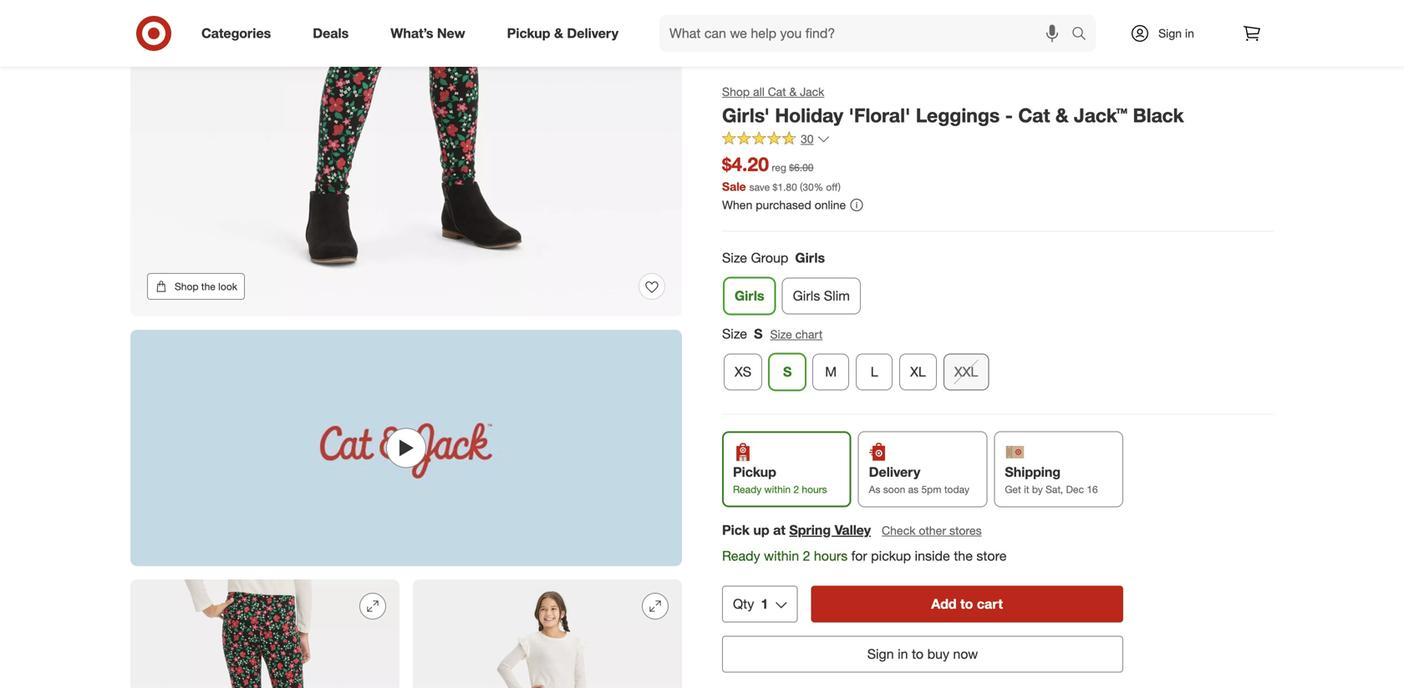 Task type: describe. For each thing, give the bounding box(es) containing it.
girls up girls slim
[[795, 250, 825, 266]]

check other stores
[[882, 524, 982, 538]]

what's
[[391, 25, 433, 41]]

girls' holiday 'floral' leggings - cat & jack™ black, 4 of 5 image
[[413, 580, 682, 689]]

dec
[[1066, 484, 1084, 496]]

shop the look
[[175, 281, 237, 293]]

group containing size group
[[721, 249, 1274, 321]]

within inside pickup ready within 2 hours
[[765, 484, 791, 496]]

2 vertical spatial &
[[1056, 104, 1069, 127]]

-
[[1006, 104, 1013, 127]]

1 vertical spatial the
[[954, 548, 973, 565]]

sign in to buy now button
[[722, 637, 1124, 673]]

(
[[800, 181, 803, 194]]

inside
[[915, 548, 951, 565]]

%
[[814, 181, 824, 194]]

What can we help you find? suggestions appear below search field
[[660, 15, 1076, 52]]

qty
[[733, 596, 754, 613]]

at
[[773, 523, 786, 539]]

$6.00
[[789, 162, 814, 174]]

look
[[218, 281, 237, 293]]

2 within from the top
[[764, 548, 799, 565]]

1.80
[[778, 181, 797, 194]]

size chart button
[[770, 325, 824, 344]]

search button
[[1064, 15, 1105, 55]]

categories
[[202, 25, 271, 41]]

xl link
[[900, 354, 937, 391]]

purchased
[[756, 198, 812, 212]]

it
[[1024, 484, 1030, 496]]

0 vertical spatial delivery
[[567, 25, 619, 41]]

ready inside pickup ready within 2 hours
[[733, 484, 762, 496]]

shop the look link
[[147, 273, 245, 300]]

girls'
[[722, 104, 770, 127]]

size for size s size chart
[[722, 326, 748, 342]]

add
[[932, 596, 957, 613]]

when
[[722, 198, 753, 212]]

spring
[[790, 523, 831, 539]]

1 vertical spatial cat
[[1019, 104, 1051, 127]]

xl
[[911, 364, 926, 380]]

1 horizontal spatial s
[[783, 364, 792, 380]]

0 horizontal spatial &
[[554, 25, 564, 41]]

pickup & delivery
[[507, 25, 619, 41]]

sign for sign in to buy now
[[868, 647, 894, 663]]

1 horizontal spatial &
[[790, 84, 797, 99]]

xs link
[[724, 354, 763, 391]]

as
[[909, 484, 919, 496]]

soon
[[884, 484, 906, 496]]

shop all cat & jack girls' holiday 'floral' leggings - cat & jack™ black
[[722, 84, 1184, 127]]

in for sign in to buy now
[[898, 647, 908, 663]]

shipping get it by sat, dec 16
[[1005, 464, 1098, 496]]

pickup
[[871, 548, 911, 565]]

when purchased online
[[722, 198, 846, 212]]

xs
[[735, 364, 752, 380]]

check
[[882, 524, 916, 538]]

black
[[1133, 104, 1184, 127]]

leggings
[[916, 104, 1000, 127]]

new
[[437, 25, 465, 41]]

pickup ready within 2 hours
[[733, 464, 827, 496]]

buy
[[928, 647, 950, 663]]

xxl
[[955, 364, 978, 380]]

slim
[[824, 288, 850, 304]]

size for size group girls
[[722, 250, 748, 266]]

size s size chart
[[722, 326, 823, 342]]

deals link
[[299, 15, 370, 52]]

group containing size
[[721, 325, 1274, 397]]

'floral'
[[849, 104, 911, 127]]

girls link
[[724, 278, 776, 315]]

up
[[754, 523, 770, 539]]

search
[[1064, 27, 1105, 43]]

sign in link
[[1116, 15, 1221, 52]]

30 inside the $4.20 reg $6.00 sale save $ 1.80 ( 30 % off )
[[803, 181, 814, 194]]

as
[[869, 484, 881, 496]]

delivery as soon as 5pm today
[[869, 464, 970, 496]]

chart
[[796, 327, 823, 342]]

xxl link
[[944, 354, 989, 391]]

pick up at spring valley
[[722, 523, 871, 539]]

what's new link
[[376, 15, 486, 52]]

now
[[953, 647, 978, 663]]

add to cart
[[932, 596, 1003, 613]]



Task type: locate. For each thing, give the bounding box(es) containing it.
0 horizontal spatial sign
[[868, 647, 894, 663]]

size up xs
[[722, 326, 748, 342]]

shop left all
[[722, 84, 750, 99]]

girls left slim
[[793, 288, 821, 304]]

shop left look
[[175, 281, 199, 293]]

cat right -
[[1019, 104, 1051, 127]]

size left the group
[[722, 250, 748, 266]]

the
[[201, 281, 216, 293], [954, 548, 973, 565]]

0 horizontal spatial s
[[754, 326, 763, 342]]

shop inside shop all cat & jack girls' holiday 'floral' leggings - cat & jack™ black
[[722, 84, 750, 99]]

pick
[[722, 523, 750, 539]]

other
[[919, 524, 947, 538]]

2 inside pickup ready within 2 hours
[[794, 484, 799, 496]]

add to cart button
[[811, 586, 1124, 623]]

0 vertical spatial ready
[[733, 484, 762, 496]]

girls slim
[[793, 288, 850, 304]]

ready within 2 hours for pickup inside the store
[[722, 548, 1007, 565]]

hours inside pickup ready within 2 hours
[[802, 484, 827, 496]]

1 horizontal spatial cat
[[1019, 104, 1051, 127]]

ready down pick
[[722, 548, 761, 565]]

get
[[1005, 484, 1022, 496]]

l
[[871, 364, 878, 380]]

delivery
[[567, 25, 619, 41], [869, 464, 921, 481]]

to
[[961, 596, 974, 613], [912, 647, 924, 663]]

0 horizontal spatial delivery
[[567, 25, 619, 41]]

ready
[[733, 484, 762, 496], [722, 548, 761, 565]]

sign in
[[1159, 26, 1195, 41]]

jack
[[800, 84, 825, 99]]

1 vertical spatial 2
[[803, 548, 811, 565]]

in for sign in
[[1186, 26, 1195, 41]]

0 vertical spatial 2
[[794, 484, 799, 496]]

0 horizontal spatial 2
[[794, 484, 799, 496]]

s down size chart button
[[783, 364, 792, 380]]

0 horizontal spatial pickup
[[507, 25, 551, 41]]

s link
[[769, 354, 806, 391]]

1 horizontal spatial delivery
[[869, 464, 921, 481]]

for
[[852, 548, 868, 565]]

what's new
[[391, 25, 465, 41]]

l link
[[856, 354, 893, 391]]

0 vertical spatial cat
[[768, 84, 786, 99]]

1 vertical spatial sign
[[868, 647, 894, 663]]

cat
[[768, 84, 786, 99], [1019, 104, 1051, 127]]

$
[[773, 181, 778, 194]]

size left chart
[[770, 327, 792, 342]]

)
[[838, 181, 841, 194]]

1 horizontal spatial sign
[[1159, 26, 1182, 41]]

$4.20 reg $6.00 sale save $ 1.80 ( 30 % off )
[[722, 153, 841, 194]]

1 vertical spatial in
[[898, 647, 908, 663]]

pickup for &
[[507, 25, 551, 41]]

1
[[761, 596, 769, 613]]

0 vertical spatial within
[[765, 484, 791, 496]]

0 vertical spatial shop
[[722, 84, 750, 99]]

1 vertical spatial shop
[[175, 281, 199, 293]]

stores
[[950, 524, 982, 538]]

off
[[826, 181, 838, 194]]

group
[[751, 250, 789, 266]]

cat right all
[[768, 84, 786, 99]]

0 vertical spatial to
[[961, 596, 974, 613]]

0 vertical spatial sign
[[1159, 26, 1182, 41]]

ready up pick
[[733, 484, 762, 496]]

qty 1
[[733, 596, 769, 613]]

1 vertical spatial within
[[764, 548, 799, 565]]

1 vertical spatial group
[[721, 325, 1274, 397]]

1 within from the top
[[765, 484, 791, 496]]

1 vertical spatial delivery
[[869, 464, 921, 481]]

0 horizontal spatial shop
[[175, 281, 199, 293]]

sat,
[[1046, 484, 1064, 496]]

0 vertical spatial in
[[1186, 26, 1195, 41]]

2 down spring
[[803, 548, 811, 565]]

sign inside button
[[868, 647, 894, 663]]

hours up spring
[[802, 484, 827, 496]]

within down at
[[764, 548, 799, 565]]

categories link
[[187, 15, 292, 52]]

store
[[977, 548, 1007, 565]]

30 down $6.00
[[803, 181, 814, 194]]

save
[[750, 181, 770, 194]]

1 vertical spatial ready
[[722, 548, 761, 565]]

1 vertical spatial s
[[783, 364, 792, 380]]

to left buy
[[912, 647, 924, 663]]

16
[[1087, 484, 1098, 496]]

girls' holiday 'floral' leggings - cat & jack™ black, 1 of 5 image
[[130, 0, 682, 317]]

m link
[[813, 354, 850, 391]]

to right add
[[961, 596, 974, 613]]

1 horizontal spatial pickup
[[733, 464, 777, 481]]

30 down holiday
[[801, 132, 814, 147]]

check other stores button
[[881, 522, 983, 540]]

in
[[1186, 26, 1195, 41], [898, 647, 908, 663]]

hours
[[802, 484, 827, 496], [814, 548, 848, 565]]

the left look
[[201, 281, 216, 293]]

girls' holiday 'floral' leggings - cat & jack™ black, 3 of 5 image
[[130, 580, 400, 689]]

1 vertical spatial pickup
[[733, 464, 777, 481]]

1 vertical spatial 30
[[803, 181, 814, 194]]

deals
[[313, 25, 349, 41]]

by
[[1033, 484, 1043, 496]]

girls for girls slim
[[793, 288, 821, 304]]

1 horizontal spatial 2
[[803, 548, 811, 565]]

1 vertical spatial &
[[790, 84, 797, 99]]

online
[[815, 198, 846, 212]]

cart
[[977, 596, 1003, 613]]

0 vertical spatial s
[[754, 326, 763, 342]]

girls slim link
[[782, 278, 861, 315]]

2 group from the top
[[721, 325, 1274, 397]]

size
[[722, 250, 748, 266], [722, 326, 748, 342], [770, 327, 792, 342]]

shipping
[[1005, 464, 1061, 481]]

1 vertical spatial to
[[912, 647, 924, 663]]

spring valley button
[[790, 521, 871, 540]]

girls down the group
[[735, 288, 765, 304]]

0 vertical spatial group
[[721, 249, 1274, 321]]

30 link
[[722, 131, 831, 150]]

sign up black
[[1159, 26, 1182, 41]]

sign in to buy now
[[868, 647, 978, 663]]

pickup
[[507, 25, 551, 41], [733, 464, 777, 481]]

&
[[554, 25, 564, 41], [790, 84, 797, 99], [1056, 104, 1069, 127]]

size inside size s size chart
[[770, 327, 792, 342]]

pickup for ready
[[733, 464, 777, 481]]

girls' holiday 'floral' leggings - cat & jack™ black, 2 of 5, play video image
[[130, 330, 682, 567]]

0 vertical spatial 30
[[801, 132, 814, 147]]

pickup right new
[[507, 25, 551, 41]]

1 group from the top
[[721, 249, 1274, 321]]

0 horizontal spatial the
[[201, 281, 216, 293]]

within up at
[[765, 484, 791, 496]]

shop for shop the look
[[175, 281, 199, 293]]

pickup up up
[[733, 464, 777, 481]]

all
[[753, 84, 765, 99]]

0 horizontal spatial in
[[898, 647, 908, 663]]

today
[[945, 484, 970, 496]]

30
[[801, 132, 814, 147], [803, 181, 814, 194]]

2
[[794, 484, 799, 496], [803, 548, 811, 565]]

0 vertical spatial hours
[[802, 484, 827, 496]]

jack™
[[1074, 104, 1128, 127]]

0 horizontal spatial cat
[[768, 84, 786, 99]]

holiday
[[775, 104, 844, 127]]

1 vertical spatial hours
[[814, 548, 848, 565]]

$4.20
[[722, 153, 769, 176]]

delivery inside delivery as soon as 5pm today
[[869, 464, 921, 481]]

group
[[721, 249, 1274, 321], [721, 325, 1274, 397]]

in inside button
[[898, 647, 908, 663]]

2 horizontal spatial &
[[1056, 104, 1069, 127]]

sign
[[1159, 26, 1182, 41], [868, 647, 894, 663]]

sign left buy
[[868, 647, 894, 663]]

hours down "spring valley" 'button'
[[814, 548, 848, 565]]

pickup inside pickup ready within 2 hours
[[733, 464, 777, 481]]

m
[[825, 364, 837, 380]]

1 horizontal spatial in
[[1186, 26, 1195, 41]]

girls for girls link at the top of page
[[735, 288, 765, 304]]

sale
[[722, 179, 746, 194]]

1 horizontal spatial shop
[[722, 84, 750, 99]]

0 horizontal spatial to
[[912, 647, 924, 663]]

1 horizontal spatial the
[[954, 548, 973, 565]]

reg
[[772, 162, 787, 174]]

0 vertical spatial &
[[554, 25, 564, 41]]

0 vertical spatial pickup
[[507, 25, 551, 41]]

sign for sign in
[[1159, 26, 1182, 41]]

0 vertical spatial the
[[201, 281, 216, 293]]

2 up pick up at spring valley at right bottom
[[794, 484, 799, 496]]

size group girls
[[722, 250, 825, 266]]

within
[[765, 484, 791, 496], [764, 548, 799, 565]]

s
[[754, 326, 763, 342], [783, 364, 792, 380]]

5pm
[[922, 484, 942, 496]]

the down stores
[[954, 548, 973, 565]]

s left size chart button
[[754, 326, 763, 342]]

1 horizontal spatial to
[[961, 596, 974, 613]]

shop for shop all cat & jack girls' holiday 'floral' leggings - cat & jack™ black
[[722, 84, 750, 99]]



Task type: vqa. For each thing, say whether or not it's contained in the screenshot.
leftmost &
yes



